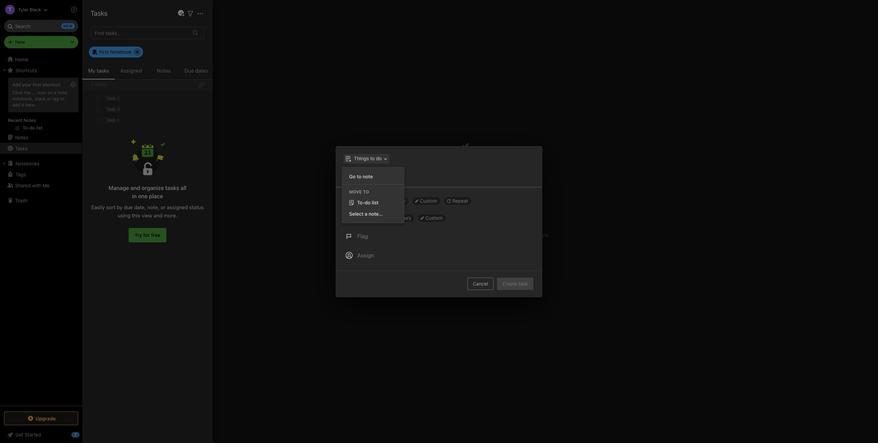 Task type: describe. For each thing, give the bounding box(es) containing it.
note…
[[369, 211, 383, 217]]

add your first shortcut
[[12, 82, 60, 87]]

notebook
[[110, 49, 132, 55]]

upgrade
[[35, 416, 56, 422]]

custom for tomorrow
[[420, 198, 437, 204]]

in 1 hour
[[360, 215, 379, 221]]

home
[[15, 56, 28, 62]]

settings image
[[70, 5, 78, 14]]

to for move to
[[363, 190, 369, 195]]

select a note… link
[[342, 209, 404, 219]]

0 vertical spatial with
[[116, 10, 128, 17]]

notebooks
[[15, 161, 39, 167]]

tomorrow button
[[380, 197, 409, 206]]

home link
[[0, 54, 82, 65]]

click
[[12, 90, 23, 95]]

recent
[[8, 118, 22, 123]]

list
[[372, 200, 379, 206]]

date,
[[134, 204, 146, 211]]

my tasks button
[[82, 67, 115, 80]]

move
[[349, 190, 362, 195]]

add
[[12, 82, 21, 87]]

free
[[151, 233, 160, 238]]

assigned
[[120, 68, 142, 74]]

select
[[349, 211, 363, 217]]

new
[[15, 39, 25, 45]]

0 vertical spatial tasks
[[91, 9, 107, 17]]

1 horizontal spatial shared
[[93, 10, 114, 17]]

with inside 'shared with me' link
[[32, 183, 41, 188]]

in 4 hours button
[[385, 214, 415, 223]]

or for assigned
[[161, 204, 165, 211]]

shortcuts button
[[0, 65, 82, 76]]

place
[[149, 193, 163, 200]]

click the ...
[[12, 90, 36, 95]]

due dates
[[184, 68, 208, 74]]

due dates button
[[180, 67, 213, 80]]

more.
[[164, 213, 177, 219]]

in for in 1 hour
[[360, 215, 364, 221]]

1
[[365, 215, 367, 221]]

cancel
[[473, 281, 488, 287]]

things to do
[[354, 156, 382, 161]]

first notebook
[[99, 49, 132, 55]]

move to
[[349, 190, 369, 195]]

notes button
[[147, 67, 180, 80]]

new button
[[4, 36, 78, 48]]

add
[[12, 102, 20, 108]]

organize
[[142, 185, 164, 191]]

try for free button
[[129, 228, 166, 243]]

...
[[32, 90, 36, 95]]

try for free
[[135, 233, 160, 238]]

custom button for in 4 hours
[[418, 214, 446, 223]]

one
[[138, 193, 148, 200]]

first notebook button
[[89, 46, 143, 57]]

repeat button
[[444, 197, 472, 206]]

a inside dropdown list menu
[[365, 211, 367, 217]]

go
[[349, 174, 356, 180]]

note, inside "icon on a note, notebook, stack or tag to add it here."
[[58, 90, 68, 95]]

notebook,
[[12, 96, 33, 101]]

my tasks
[[88, 68, 109, 74]]

Go to note or move task field
[[342, 154, 389, 164]]

note, inside easily sort by due date, note, or assigned status using this view and more.
[[147, 204, 159, 211]]

stack
[[34, 96, 46, 101]]

in 4 hours
[[389, 215, 411, 221]]

and for manage
[[131, 185, 140, 191]]

new task image
[[177, 9, 185, 17]]

first
[[99, 49, 109, 55]]

easily
[[91, 204, 105, 211]]

recent notes
[[8, 118, 36, 123]]

tasks inside button
[[15, 146, 28, 151]]

try
[[135, 233, 142, 238]]

tree containing home
[[0, 54, 82, 406]]

custom button for tomorrow
[[412, 197, 441, 206]]

assigned
[[167, 204, 188, 211]]

shortcuts
[[15, 67, 37, 73]]

it
[[21, 102, 24, 108]]

your
[[22, 82, 31, 87]]

me inside shared with me element
[[130, 10, 139, 17]]

to for go to note
[[357, 174, 361, 180]]

tags button
[[0, 169, 82, 180]]

hours
[[399, 215, 411, 221]]

things
[[354, 156, 369, 161]]

2 vertical spatial with
[[483, 233, 494, 239]]

assign button
[[342, 247, 378, 264]]

shared
[[465, 233, 482, 239]]

manage and organize tasks all in one place
[[109, 185, 186, 200]]

repeat
[[452, 198, 468, 204]]

today
[[360, 198, 373, 204]]

on
[[47, 90, 53, 95]]

1 vertical spatial shared with me
[[15, 183, 49, 188]]

manage
[[109, 185, 129, 191]]

to-do list link
[[342, 197, 404, 209]]

do inside to-do list link
[[365, 200, 371, 206]]

all
[[181, 185, 186, 191]]

assign
[[357, 253, 374, 259]]

create task
[[503, 281, 528, 287]]

notebooks
[[437, 233, 464, 239]]



Task type: vqa. For each thing, say whether or not it's contained in the screenshot.
Get Started
no



Task type: locate. For each thing, give the bounding box(es) containing it.
today button
[[356, 197, 377, 206]]

the
[[24, 90, 31, 95]]

group containing add your first shortcut
[[0, 76, 82, 135]]

due
[[184, 68, 194, 74]]

tasks left 'all'
[[165, 185, 179, 191]]

custom button
[[412, 197, 441, 206], [418, 214, 446, 223]]

note,
[[58, 90, 68, 95], [147, 204, 159, 211]]

view
[[142, 213, 152, 219]]

upgrade button
[[4, 412, 78, 426]]

to
[[60, 96, 65, 101], [370, 156, 375, 161], [357, 174, 361, 180], [363, 190, 369, 195]]

with left you
[[483, 233, 494, 239]]

easily sort by due date, note, or assigned status using this view and more.
[[91, 204, 204, 219]]

None search field
[[9, 20, 73, 32]]

in
[[132, 193, 137, 200]]

to right go
[[357, 174, 361, 180]]

first
[[33, 82, 41, 87]]

notes inside 'group'
[[24, 118, 36, 123]]

1 horizontal spatial note,
[[147, 204, 159, 211]]

up
[[530, 233, 536, 239]]

create
[[503, 281, 517, 287]]

things to do button
[[342, 154, 389, 164], [344, 154, 389, 164]]

to inside "icon on a note, notebook, stack or tag to add it here."
[[60, 96, 65, 101]]

go to note link
[[342, 172, 404, 182]]

and inside shared with me element
[[427, 233, 436, 239]]

1 vertical spatial tasks
[[165, 185, 179, 191]]

1 horizontal spatial with
[[116, 10, 128, 17]]

trash
[[15, 198, 27, 204]]

2 horizontal spatial and
[[427, 233, 436, 239]]

tomorrow
[[383, 198, 405, 204]]

2 in from the left
[[389, 215, 393, 221]]

custom left repeat button
[[420, 198, 437, 204]]

tree
[[0, 54, 82, 406]]

and inside manage and organize tasks all in one place
[[131, 185, 140, 191]]

0 vertical spatial a
[[54, 90, 56, 95]]

with up find tasks… text field
[[116, 10, 128, 17]]

0 horizontal spatial shared with me
[[15, 183, 49, 188]]

to right the tag
[[60, 96, 65, 101]]

to up today
[[363, 190, 369, 195]]

1 horizontal spatial shared with me
[[93, 10, 139, 17]]

1 vertical spatial a
[[365, 211, 367, 217]]

me up find tasks… text field
[[130, 10, 139, 17]]

notes link
[[0, 132, 82, 143]]

1 vertical spatial tasks
[[15, 146, 28, 151]]

with
[[116, 10, 128, 17], [32, 183, 41, 188], [483, 233, 494, 239]]

2 horizontal spatial with
[[483, 233, 494, 239]]

1 vertical spatial do
[[365, 200, 371, 206]]

with down tags button on the left top
[[32, 183, 41, 188]]

0 vertical spatial tasks
[[97, 68, 109, 74]]

note
[[363, 174, 373, 180]]

dates
[[195, 68, 208, 74]]

or up more.
[[161, 204, 165, 211]]

flag
[[357, 233, 368, 240]]

tasks right settings icon
[[91, 9, 107, 17]]

note, up the tag
[[58, 90, 68, 95]]

1 horizontal spatial tasks
[[165, 185, 179, 191]]

will
[[506, 233, 514, 239]]

icon on a note, notebook, stack or tag to add it here.
[[12, 90, 68, 108]]

notes down hours
[[410, 233, 425, 239]]

shared with me up find tasks… text field
[[93, 10, 139, 17]]

to for things to do
[[370, 156, 375, 161]]

in
[[360, 215, 364, 221], [389, 215, 393, 221]]

here. right it
[[25, 102, 36, 108]]

select a note…
[[349, 211, 383, 217]]

due
[[124, 204, 133, 211]]

1 vertical spatial note,
[[147, 204, 159, 211]]

notebooks link
[[0, 158, 82, 169]]

cancel button
[[467, 278, 494, 290]]

custom up notebooks
[[425, 215, 443, 221]]

here. inside "icon on a note, notebook, stack or tag to add it here."
[[25, 102, 36, 108]]

and inside easily sort by due date, note, or assigned status using this view and more.
[[154, 213, 162, 219]]

tasks up notebooks
[[15, 146, 28, 151]]

1 horizontal spatial do
[[376, 156, 382, 161]]

show
[[515, 233, 528, 239]]

here. inside shared with me element
[[537, 233, 550, 239]]

0 horizontal spatial do
[[365, 200, 371, 206]]

or inside easily sort by due date, note, or assigned status using this view and more.
[[161, 204, 165, 211]]

using
[[118, 213, 130, 219]]

or for tag
[[47, 96, 51, 101]]

1 vertical spatial with
[[32, 183, 41, 188]]

0 horizontal spatial with
[[32, 183, 41, 188]]

0 vertical spatial custom button
[[412, 197, 441, 206]]

0 vertical spatial and
[[131, 185, 140, 191]]

and left notebooks
[[427, 233, 436, 239]]

shared with me element
[[82, 0, 878, 444]]

shortcut
[[42, 82, 60, 87]]

custom button down the enter task text field
[[412, 197, 441, 206]]

0 vertical spatial custom
[[420, 198, 437, 204]]

to inside things to do button
[[370, 156, 375, 161]]

shared down the tags at the left of page
[[15, 183, 31, 188]]

1 in from the left
[[360, 215, 364, 221]]

0 horizontal spatial or
[[47, 96, 51, 101]]

do inside things to do button
[[376, 156, 382, 161]]

4
[[394, 215, 397, 221]]

Enter task text field
[[357, 171, 534, 182]]

notes inside 'button'
[[157, 68, 171, 74]]

0 horizontal spatial me
[[43, 183, 49, 188]]

1 horizontal spatial me
[[130, 10, 139, 17]]

1 vertical spatial custom
[[425, 215, 443, 221]]

1 vertical spatial or
[[161, 204, 165, 211]]

0 horizontal spatial note,
[[58, 90, 68, 95]]

this
[[132, 213, 140, 219]]

1 vertical spatial shared
[[15, 183, 31, 188]]

in 1 hour button
[[356, 214, 382, 223]]

1 horizontal spatial in
[[389, 215, 393, 221]]

0 vertical spatial here.
[[25, 102, 36, 108]]

in for in 4 hours
[[389, 215, 393, 221]]

go to note
[[349, 174, 373, 180]]

and right view
[[154, 213, 162, 219]]

do
[[376, 156, 382, 161], [365, 200, 371, 206]]

status
[[189, 204, 204, 211]]

and for notes
[[427, 233, 436, 239]]

0 vertical spatial note,
[[58, 90, 68, 95]]

me inside 'shared with me' link
[[43, 183, 49, 188]]

1 vertical spatial here.
[[537, 233, 550, 239]]

tasks inside manage and organize tasks all in one place
[[165, 185, 179, 191]]

1 horizontal spatial a
[[365, 211, 367, 217]]

to-do list
[[357, 200, 379, 206]]

assigned button
[[115, 67, 147, 80]]

icon
[[38, 90, 46, 95]]

shared with me
[[93, 10, 139, 17], [15, 183, 49, 188]]

Search text field
[[9, 20, 73, 32]]

here.
[[25, 102, 36, 108], [537, 233, 550, 239]]

by
[[117, 204, 122, 211]]

1 vertical spatial custom button
[[418, 214, 446, 223]]

1 horizontal spatial or
[[161, 204, 165, 211]]

1 horizontal spatial tasks
[[91, 9, 107, 17]]

shared with me link
[[0, 180, 82, 191]]

tasks
[[97, 68, 109, 74], [165, 185, 179, 191]]

0 vertical spatial or
[[47, 96, 51, 101]]

in inside button
[[360, 215, 364, 221]]

you
[[495, 233, 504, 239]]

my
[[88, 68, 95, 74]]

or inside "icon on a note, notebook, stack or tag to add it here."
[[47, 96, 51, 101]]

1 vertical spatial me
[[43, 183, 49, 188]]

0 horizontal spatial a
[[54, 90, 56, 95]]

and up in
[[131, 185, 140, 191]]

2 things to do button from the left
[[344, 154, 389, 164]]

for
[[143, 233, 150, 238]]

0 vertical spatial shared with me
[[93, 10, 139, 17]]

0 horizontal spatial tasks
[[97, 68, 109, 74]]

in left 4
[[389, 215, 393, 221]]

expand notebooks image
[[2, 161, 7, 166]]

0 vertical spatial do
[[376, 156, 382, 161]]

to right things
[[370, 156, 375, 161]]

tasks right my
[[97, 68, 109, 74]]

note, up view
[[147, 204, 159, 211]]

shared right settings icon
[[93, 10, 114, 17]]

1 horizontal spatial and
[[154, 213, 162, 219]]

in left 1 on the top
[[360, 215, 364, 221]]

1 things to do button from the left
[[342, 154, 389, 164]]

notes inside shared with me element
[[410, 233, 425, 239]]

to inside go to note link
[[357, 174, 361, 180]]

create task button
[[497, 278, 533, 290]]

group
[[0, 76, 82, 135]]

0 horizontal spatial here.
[[25, 102, 36, 108]]

me down tags button on the left top
[[43, 183, 49, 188]]

custom for in 4 hours
[[425, 215, 443, 221]]

1 horizontal spatial here.
[[537, 233, 550, 239]]

notes right recent
[[24, 118, 36, 123]]

or down on
[[47, 96, 51, 101]]

trash link
[[0, 195, 82, 206]]

notes and notebooks shared with you will show up here.
[[410, 233, 550, 239]]

to-
[[357, 200, 365, 206]]

shared with me down tags button on the left top
[[15, 183, 49, 188]]

1 vertical spatial and
[[154, 213, 162, 219]]

0 horizontal spatial and
[[131, 185, 140, 191]]

in inside button
[[389, 215, 393, 221]]

0 vertical spatial me
[[130, 10, 139, 17]]

0 horizontal spatial shared
[[15, 183, 31, 188]]

sort
[[106, 204, 115, 211]]

custom button up notebooks
[[418, 214, 446, 223]]

Find tasks… text field
[[92, 27, 189, 39]]

tasks inside button
[[97, 68, 109, 74]]

0 vertical spatial shared
[[93, 10, 114, 17]]

task
[[519, 281, 528, 287]]

notes down recent notes
[[15, 135, 28, 140]]

dropdown list menu
[[342, 172, 404, 219]]

notes left due
[[157, 68, 171, 74]]

2 vertical spatial and
[[427, 233, 436, 239]]

0 horizontal spatial tasks
[[15, 146, 28, 151]]

a inside "icon on a note, notebook, stack or tag to add it here."
[[54, 90, 56, 95]]

here. right up
[[537, 233, 550, 239]]

notes
[[157, 68, 171, 74], [24, 118, 36, 123], [15, 135, 28, 140], [410, 233, 425, 239]]

0 horizontal spatial in
[[360, 215, 364, 221]]



